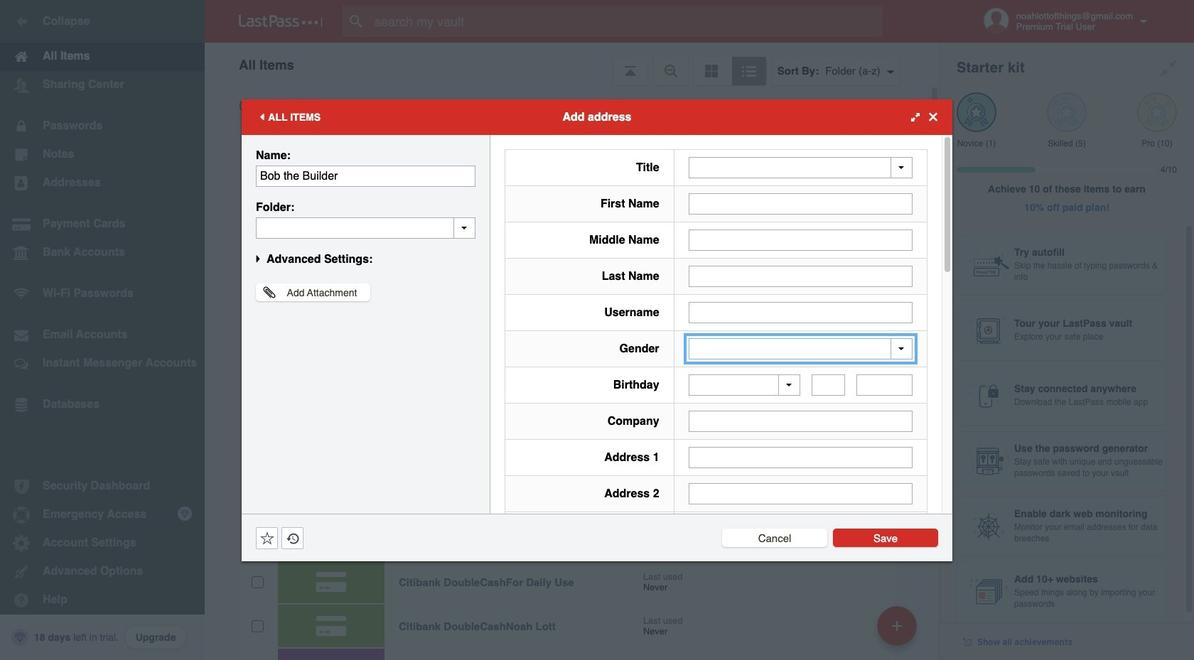 Task type: locate. For each thing, give the bounding box(es) containing it.
None text field
[[256, 165, 476, 187], [812, 375, 846, 396], [857, 375, 913, 396], [689, 483, 913, 505], [256, 165, 476, 187], [812, 375, 846, 396], [857, 375, 913, 396], [689, 483, 913, 505]]

lastpass image
[[239, 15, 323, 28]]

Search search field
[[343, 6, 911, 37]]

dialog
[[242, 99, 953, 661]]

main navigation navigation
[[0, 0, 205, 661]]

None text field
[[689, 193, 913, 214], [256, 217, 476, 239], [689, 229, 913, 251], [689, 266, 913, 287], [689, 302, 913, 323], [689, 411, 913, 432], [689, 447, 913, 469], [689, 193, 913, 214], [256, 217, 476, 239], [689, 229, 913, 251], [689, 266, 913, 287], [689, 302, 913, 323], [689, 411, 913, 432], [689, 447, 913, 469]]



Task type: describe. For each thing, give the bounding box(es) containing it.
vault options navigation
[[205, 43, 940, 85]]

new item image
[[892, 621, 902, 631]]

search my vault text field
[[343, 6, 911, 37]]

new item navigation
[[872, 602, 926, 661]]



Task type: vqa. For each thing, say whether or not it's contained in the screenshot.
Vault options navigation
yes



